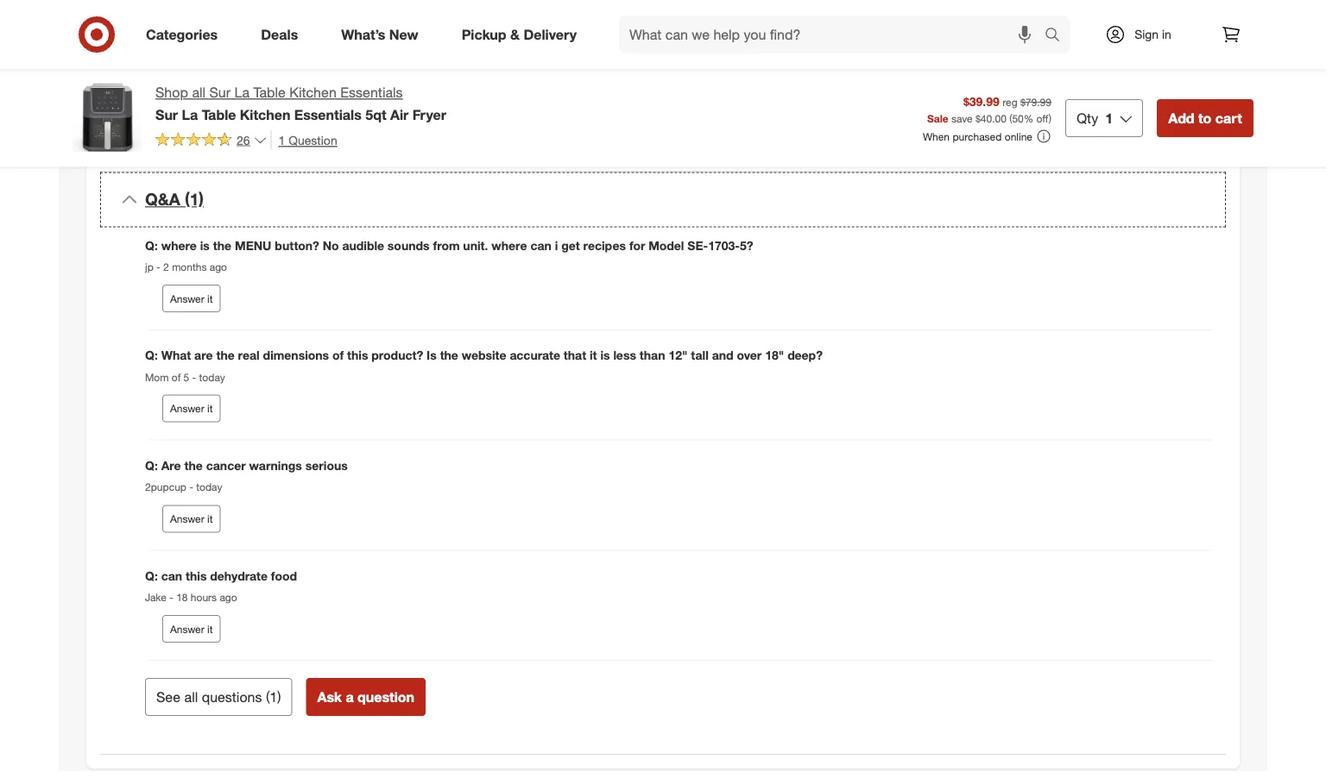 Task type: locate. For each thing, give the bounding box(es) containing it.
0 horizontal spatial sur
[[155, 106, 178, 123]]

answer down months
[[170, 292, 204, 305]]

1 horizontal spatial can
[[531, 238, 552, 253]]

qty
[[1077, 110, 1099, 126]]

months
[[172, 261, 207, 274]]

2 answer from the top
[[170, 403, 204, 416]]

over
[[737, 348, 762, 363]]

this
[[693, 96, 715, 111]]

q: can this dehydrate food jake - 18 hours ago
[[145, 569, 297, 604]]

1 answer it button from the top
[[162, 285, 221, 313]]

4 answer from the top
[[170, 623, 204, 636]]

it for q: what are the real dimensions of this product? is the website accurate that it is less than 12" tall and over 18" deep?
[[207, 403, 213, 416]]

- right 5
[[192, 371, 196, 384]]

all inside shop all sur la table kitchen essentials sur la table kitchen essentials 5qt air fryer
[[192, 84, 206, 101]]

1 answer from the top
[[170, 292, 204, 305]]

- left 18
[[169, 591, 173, 604]]

1 inches from the left
[[331, 79, 367, 94]]

1 q: from the top
[[145, 238, 158, 253]]

1 horizontal spatial is
[[601, 348, 610, 363]]

in
[[1162, 27, 1172, 42], [1080, 96, 1090, 111]]

shipping inside shipping details estimated ship dimensions: 11.03 inches length x 18.72 inches width x 13.24 inches height estimated ship weight: 13.83 pounds
[[145, 54, 203, 71]]

of right dimensions
[[332, 348, 344, 363]]

se-
[[688, 238, 708, 253]]

can up 18
[[161, 569, 182, 584]]

1 inside 1 question link
[[279, 132, 285, 148]]

What can we help you find? suggestions appear below search field
[[619, 16, 1049, 54]]

is inside q: what are the real dimensions of this product? is the website accurate that it is less than 12" tall and over 18" deep? mom of 5 - today
[[601, 348, 610, 363]]

in left store,
[[1080, 96, 1090, 111]]

( right questions
[[266, 689, 270, 706]]

for up when
[[935, 114, 950, 129]]

2 q: from the top
[[145, 348, 158, 363]]

0 horizontal spatial &
[[218, 9, 229, 29]]

answer it for this
[[170, 623, 213, 636]]

4 q: from the top
[[145, 569, 158, 584]]

purchased down pickup.
[[953, 130, 1002, 143]]

1 right qty
[[1106, 110, 1113, 126]]

1 vertical spatial ago
[[220, 591, 237, 604]]

0 vertical spatial purchased
[[1019, 96, 1077, 111]]

details for return
[[741, 54, 785, 71]]

) right % at the top of the page
[[1049, 112, 1052, 125]]

a right by
[[762, 114, 768, 129]]

kitchen up question
[[290, 84, 337, 101]]

answer down 5
[[170, 403, 204, 416]]

0 horizontal spatial in
[[1080, 96, 1090, 111]]

1 details from the left
[[207, 54, 250, 71]]

2 vertical spatial for
[[630, 238, 645, 253]]

table left 11.03
[[253, 84, 286, 101]]

shipping inside dropdown button
[[145, 9, 214, 29]]

kitchen
[[290, 84, 337, 101], [240, 106, 291, 123]]

shipping down categories
[[145, 54, 203, 71]]

details
[[207, 54, 250, 71], [741, 54, 785, 71]]

1 horizontal spatial for
[[809, 131, 823, 146]]

0 vertical spatial 1
[[1106, 110, 1113, 126]]

answer it button down 18
[[162, 616, 221, 643]]

the inside q: are the cancer warnings serious 2pupcup - today
[[184, 458, 203, 473]]

la
[[235, 84, 250, 101], [182, 106, 198, 123]]

) inside $39.99 reg $79.99 sale save $ 40.00 ( 50 % off )
[[1049, 112, 1052, 125]]

x
[[407, 79, 413, 94], [522, 79, 528, 94]]

1 vertical spatial 1
[[279, 132, 285, 148]]

0 horizontal spatial table
[[202, 106, 236, 123]]

q: inside q: where is the menu button? no audible sounds from unit. where can i get recipes for model se-1703-5? jp - 2 months ago
[[145, 238, 158, 253]]

1 right questions
[[270, 689, 277, 706]]

q: for q: are the cancer warnings serious
[[145, 458, 158, 473]]

0 vertical spatial (
[[1010, 112, 1013, 125]]

- inside q: what are the real dimensions of this product? is the website accurate that it is less than 12" tall and over 18" deep? mom of 5 - today
[[192, 371, 196, 384]]

3 answer it button from the top
[[162, 506, 221, 533]]

a
[[762, 114, 768, 129], [346, 689, 354, 706]]

for down shopper,
[[809, 131, 823, 146]]

q: for q: what are the real dimensions of this product? is the website accurate that it is less than 12" tall and over 18" deep?
[[145, 348, 158, 363]]

5qt
[[366, 106, 387, 123]]

answer for what
[[170, 403, 204, 416]]

answer it for are
[[170, 403, 213, 416]]

4 answer it from the top
[[170, 623, 213, 636]]

( down the was
[[1010, 112, 1013, 125]]

is left less
[[601, 348, 610, 363]]

2 shipping from the top
[[145, 54, 203, 71]]

1 vertical spatial in
[[1080, 96, 1090, 111]]

q: inside q: what are the real dimensions of this product? is the website accurate that it is less than 12" tall and over 18" deep? mom of 5 - today
[[145, 348, 158, 363]]

of
[[923, 96, 934, 111], [332, 348, 344, 363], [172, 371, 181, 384]]

0 horizontal spatial )
[[277, 689, 281, 706]]

shop
[[155, 84, 188, 101]]

0 vertical spatial in
[[1162, 27, 1172, 42]]

0 horizontal spatial for
[[630, 238, 645, 253]]

0 vertical spatial all
[[192, 84, 206, 101]]

ago inside q: can this dehydrate food jake - 18 hours ago
[[220, 591, 237, 604]]

0 vertical spatial can
[[531, 238, 552, 253]]

answer down 18
[[170, 623, 204, 636]]

0 horizontal spatial purchased
[[953, 130, 1002, 143]]

2
[[163, 261, 169, 274]]

dimensions
[[263, 348, 329, 363]]

& inside dropdown button
[[218, 9, 229, 29]]

purchased inside this item must be returned within 90 days of the date it was purchased in store, shipped, delivered by a shipt shopper, or made ready for pickup. for complete information.
[[1019, 96, 1077, 111]]

it up 40.00
[[985, 96, 991, 111]]

1 vertical spatial estimated
[[145, 96, 200, 111]]

it down the are
[[207, 403, 213, 416]]

1 vertical spatial )
[[277, 689, 281, 706]]

1 where from the left
[[161, 238, 197, 253]]

answer down 2pupcup on the left
[[170, 513, 204, 526]]

1 vertical spatial kitchen
[[240, 106, 291, 123]]

0 vertical spatial estimated
[[145, 79, 200, 94]]

& right 'pickup'
[[510, 26, 520, 43]]

return details
[[693, 54, 785, 71]]

where up months
[[161, 238, 197, 253]]

in right sign
[[1162, 27, 1172, 42]]

0 vertical spatial ago
[[210, 261, 227, 274]]

recipes
[[583, 238, 626, 253]]

2 details from the left
[[741, 54, 785, 71]]

0 horizontal spatial la
[[182, 106, 198, 123]]

q: left are
[[145, 458, 158, 473]]

q: up mom
[[145, 348, 158, 363]]

la down shop
[[182, 106, 198, 123]]

inches right 13.24
[[565, 79, 600, 94]]

pickup & delivery
[[462, 26, 577, 43]]

the inside q: where is the menu button? no audible sounds from unit. where can i get recipes for model se-1703-5? jp - 2 months ago
[[213, 238, 232, 253]]

1 vertical spatial this
[[186, 569, 207, 584]]

is inside q: where is the menu button? no audible sounds from unit. where can i get recipes for model se-1703-5? jp - 2 months ago
[[200, 238, 210, 253]]

ask
[[317, 689, 342, 706]]

1 horizontal spatial la
[[235, 84, 250, 101]]

0 horizontal spatial inches
[[331, 79, 367, 94]]

sur
[[209, 84, 231, 101], [155, 106, 178, 123]]

answer it down 2pupcup on the left
[[170, 513, 213, 526]]

categories link
[[131, 16, 239, 54]]

q: for q: can this dehydrate food
[[145, 569, 158, 584]]

answer it button down months
[[162, 285, 221, 313]]

1
[[1106, 110, 1113, 126], [279, 132, 285, 148], [270, 689, 277, 706]]

sur down shop
[[155, 106, 178, 123]]

see
[[156, 689, 181, 706]]

0 horizontal spatial x
[[407, 79, 413, 94]]

details up dimensions:
[[207, 54, 250, 71]]

1 vertical spatial shipping
[[145, 54, 203, 71]]

answer it down months
[[170, 292, 213, 305]]

ship right shop
[[203, 79, 225, 94]]

1 vertical spatial of
[[332, 348, 344, 363]]

0 horizontal spatial this
[[186, 569, 207, 584]]

complete
[[826, 131, 877, 146]]

3 answer from the top
[[170, 513, 204, 526]]

it for q: where is the menu button? no audible sounds from unit. where can i get recipes for model se-1703-5?
[[207, 292, 213, 305]]

answer it button down 2pupcup on the left
[[162, 506, 221, 533]]

1 answer it from the top
[[170, 292, 213, 305]]

1 estimated from the top
[[145, 79, 200, 94]]

item
[[718, 96, 742, 111]]

1 x from the left
[[407, 79, 413, 94]]

3 q: from the top
[[145, 458, 158, 473]]

can inside q: where is the menu button? no audible sounds from unit. where can i get recipes for model se-1703-5? jp - 2 months ago
[[531, 238, 552, 253]]

0 vertical spatial for
[[935, 114, 950, 129]]

question
[[289, 132, 337, 148]]

all
[[192, 84, 206, 101], [184, 689, 198, 706]]

this inside q: can this dehydrate food jake - 18 hours ago
[[186, 569, 207, 584]]

this up hours
[[186, 569, 207, 584]]

q: for q: where is the menu button? no audible sounds from unit. where can i get recipes for model se-1703-5?
[[145, 238, 158, 253]]

1 vertical spatial for
[[809, 131, 823, 146]]

inches left "width"
[[450, 79, 485, 94]]

$79.99
[[1021, 95, 1052, 108]]

all for see
[[184, 689, 198, 706]]

of left 5
[[172, 371, 181, 384]]

2 answer it from the top
[[170, 403, 213, 416]]

0 horizontal spatial a
[[346, 689, 354, 706]]

table up 26 link
[[202, 106, 236, 123]]

search
[[1037, 28, 1079, 45]]

today inside q: are the cancer warnings serious 2pupcup - today
[[196, 481, 222, 494]]

all right shop
[[192, 84, 206, 101]]

50
[[1013, 112, 1024, 125]]

the left menu on the left of the page
[[213, 238, 232, 253]]

can inside q: can this dehydrate food jake - 18 hours ago
[[161, 569, 182, 584]]

1 horizontal spatial )
[[1049, 112, 1052, 125]]

answer it down 5
[[170, 403, 213, 416]]

0 horizontal spatial details
[[207, 54, 250, 71]]

1 horizontal spatial details
[[741, 54, 785, 71]]

be
[[776, 96, 789, 111]]

answer it down 18
[[170, 623, 213, 636]]

&
[[218, 9, 229, 29], [510, 26, 520, 43]]

2 vertical spatial of
[[172, 371, 181, 384]]

2 horizontal spatial of
[[923, 96, 934, 111]]

jake
[[145, 591, 167, 604]]

1 horizontal spatial table
[[253, 84, 286, 101]]

q&a (1)
[[145, 190, 204, 209]]

of inside this item must be returned within 90 days of the date it was purchased in store, shipped, delivered by a shipt shopper, or made ready for pickup. for complete information.
[[923, 96, 934, 111]]

q: inside q: are the cancer warnings serious 2pupcup - today
[[145, 458, 158, 473]]

shipping for shipping details estimated ship dimensions: 11.03 inches length x 18.72 inches width x 13.24 inches height estimated ship weight: 13.83 pounds
[[145, 54, 203, 71]]

of up sale
[[923, 96, 934, 111]]

fryer
[[413, 106, 446, 123]]

it right that at the left
[[590, 348, 597, 363]]

0 horizontal spatial can
[[161, 569, 182, 584]]

1 vertical spatial ship
[[203, 96, 225, 111]]

0 vertical spatial essentials
[[340, 84, 403, 101]]

essentials up question
[[294, 106, 362, 123]]

purchased up "off"
[[1019, 96, 1077, 111]]

the
[[937, 96, 954, 111], [213, 238, 232, 253], [216, 348, 235, 363], [440, 348, 459, 363], [184, 458, 203, 473]]

0 vertical spatial of
[[923, 96, 934, 111]]

when purchased online
[[923, 130, 1033, 143]]

today down cancer
[[196, 481, 222, 494]]

ask a question button
[[306, 679, 426, 717]]

0 vertical spatial this
[[347, 348, 368, 363]]

2 answer it button from the top
[[162, 395, 221, 423]]

answer it button
[[162, 285, 221, 313], [162, 395, 221, 423], [162, 506, 221, 533], [162, 616, 221, 643]]

it down hours
[[207, 623, 213, 636]]

categories
[[146, 26, 218, 43]]

3 answer it from the top
[[170, 513, 213, 526]]

1 horizontal spatial this
[[347, 348, 368, 363]]

sounds
[[388, 238, 430, 253]]

1 vertical spatial today
[[196, 481, 222, 494]]

0 horizontal spatial is
[[200, 238, 210, 253]]

for
[[935, 114, 950, 129], [809, 131, 823, 146], [630, 238, 645, 253]]

warnings
[[249, 458, 302, 473]]

inches up "pounds"
[[331, 79, 367, 94]]

1 horizontal spatial inches
[[450, 79, 485, 94]]

kitchen down dimensions:
[[240, 106, 291, 123]]

is up months
[[200, 238, 210, 253]]

this left product?
[[347, 348, 368, 363]]

1 vertical spatial all
[[184, 689, 198, 706]]

q: up jp
[[145, 238, 158, 253]]

) right questions
[[277, 689, 281, 706]]

store,
[[1093, 96, 1123, 111]]

essentials up 5qt
[[340, 84, 403, 101]]

website
[[462, 348, 507, 363]]

0 vertical spatial is
[[200, 238, 210, 253]]

0 vertical spatial shipping
[[145, 9, 214, 29]]

1 vertical spatial purchased
[[953, 130, 1002, 143]]

a right ask at left bottom
[[346, 689, 354, 706]]

1 horizontal spatial 1
[[279, 132, 285, 148]]

1 horizontal spatial where
[[492, 238, 527, 253]]

the inside this item must be returned within 90 days of the date it was purchased in store, shipped, delivered by a shipt shopper, or made ready for pickup. for complete information.
[[937, 96, 954, 111]]

1 horizontal spatial x
[[522, 79, 528, 94]]

details up must
[[741, 54, 785, 71]]

the right the are
[[216, 348, 235, 363]]

0 vertical spatial sur
[[209, 84, 231, 101]]

the up sale
[[937, 96, 954, 111]]

q: up jake
[[145, 569, 158, 584]]

0 vertical spatial today
[[199, 371, 225, 384]]

all right see
[[184, 689, 198, 706]]

it inside q: what are the real dimensions of this product? is the website accurate that it is less than 12" tall and over 18" deep? mom of 5 - today
[[590, 348, 597, 363]]

la left 13.83
[[235, 84, 250, 101]]

estimated
[[145, 79, 200, 94], [145, 96, 200, 111]]

it
[[985, 96, 991, 111], [207, 292, 213, 305], [590, 348, 597, 363], [207, 403, 213, 416], [207, 513, 213, 526], [207, 623, 213, 636]]

can left i
[[531, 238, 552, 253]]

1 vertical spatial a
[[346, 689, 354, 706]]

ago down dehydrate
[[220, 591, 237, 604]]

details inside shipping details estimated ship dimensions: 11.03 inches length x 18.72 inches width x 13.24 inches height estimated ship weight: 13.83 pounds
[[207, 54, 250, 71]]

answer for can
[[170, 623, 204, 636]]

the right is
[[440, 348, 459, 363]]

answer it button down 5
[[162, 395, 221, 423]]

this
[[347, 348, 368, 363], [186, 569, 207, 584]]

1 vertical spatial sur
[[155, 106, 178, 123]]

x right "width"
[[522, 79, 528, 94]]

1 horizontal spatial a
[[762, 114, 768, 129]]

2 estimated from the top
[[145, 96, 200, 111]]

0 vertical spatial la
[[235, 84, 250, 101]]

and
[[712, 348, 734, 363]]

it up the are
[[207, 292, 213, 305]]

q: inside q: can this dehydrate food jake - 18 hours ago
[[145, 569, 158, 584]]

it down cancer
[[207, 513, 213, 526]]

- right 2pupcup on the left
[[189, 481, 193, 494]]

ago right months
[[210, 261, 227, 274]]

1 horizontal spatial (
[[1010, 112, 1013, 125]]

26
[[237, 132, 250, 147]]

1 horizontal spatial purchased
[[1019, 96, 1077, 111]]

where
[[161, 238, 197, 253], [492, 238, 527, 253]]

1 left question
[[279, 132, 285, 148]]

when
[[923, 130, 950, 143]]

today down the are
[[199, 371, 225, 384]]

4 answer it button from the top
[[162, 616, 221, 643]]

real
[[238, 348, 260, 363]]

ago
[[210, 261, 227, 274], [220, 591, 237, 604]]

today
[[199, 371, 225, 384], [196, 481, 222, 494]]

sur right shop
[[209, 84, 231, 101]]

0 vertical spatial table
[[253, 84, 286, 101]]

1 shipping from the top
[[145, 9, 214, 29]]

ship left "weight:"
[[203, 96, 225, 111]]

0 vertical spatial ship
[[203, 79, 225, 94]]

& left returns
[[218, 9, 229, 29]]

q: what are the real dimensions of this product? is the website accurate that it is less than 12" tall and over 18" deep? mom of 5 - today
[[145, 348, 823, 384]]

estimated down categories
[[145, 79, 200, 94]]

a inside button
[[346, 689, 354, 706]]

it for q: are the cancer warnings serious
[[207, 513, 213, 526]]

1 vertical spatial is
[[601, 348, 610, 363]]

weight:
[[229, 96, 268, 111]]

- left 2
[[156, 261, 160, 274]]

for left "model"
[[630, 238, 645, 253]]

1 horizontal spatial in
[[1162, 27, 1172, 42]]

0 horizontal spatial 1
[[270, 689, 277, 706]]

the right are
[[184, 458, 203, 473]]

menu
[[235, 238, 272, 253]]

1 vertical spatial (
[[266, 689, 270, 706]]

0 vertical spatial )
[[1049, 112, 1052, 125]]

2 horizontal spatial inches
[[565, 79, 600, 94]]

1 horizontal spatial &
[[510, 26, 520, 43]]

shipping for shipping & returns
[[145, 9, 214, 29]]

1 horizontal spatial of
[[332, 348, 344, 363]]

0 horizontal spatial where
[[161, 238, 197, 253]]

shipping
[[145, 9, 214, 29], [145, 54, 203, 71]]

shipping up shop
[[145, 9, 214, 29]]

inches
[[331, 79, 367, 94], [450, 79, 485, 94], [565, 79, 600, 94]]

x left 18.72
[[407, 79, 413, 94]]

1 vertical spatial can
[[161, 569, 182, 584]]

purchased
[[1019, 96, 1077, 111], [953, 130, 1002, 143]]

1 horizontal spatial sur
[[209, 84, 231, 101]]

answer
[[170, 292, 204, 305], [170, 403, 204, 416], [170, 513, 204, 526], [170, 623, 204, 636]]

estimated up 26 link
[[145, 96, 200, 111]]

0 vertical spatial a
[[762, 114, 768, 129]]

- inside q: are the cancer warnings serious 2pupcup - today
[[189, 481, 193, 494]]

where right unit. at top left
[[492, 238, 527, 253]]

5
[[184, 371, 189, 384]]

unit.
[[463, 238, 488, 253]]

)
[[1049, 112, 1052, 125], [277, 689, 281, 706]]



Task type: describe. For each thing, give the bounding box(es) containing it.
are
[[194, 348, 213, 363]]

is
[[427, 348, 437, 363]]

answer it button for is
[[162, 285, 221, 313]]

2 where from the left
[[492, 238, 527, 253]]

what's
[[341, 26, 386, 43]]

1703-
[[708, 238, 740, 253]]

( inside $39.99 reg $79.99 sale save $ 40.00 ( 50 % off )
[[1010, 112, 1013, 125]]

button?
[[275, 238, 319, 253]]

18
[[176, 591, 188, 604]]

what's new
[[341, 26, 419, 43]]

details for shipping
[[207, 54, 250, 71]]

from
[[433, 238, 460, 253]]

$
[[976, 112, 981, 125]]

than
[[640, 348, 665, 363]]

shop all sur la table kitchen essentials sur la table kitchen essentials 5qt air fryer
[[155, 84, 446, 123]]

%
[[1024, 112, 1034, 125]]

to
[[1199, 110, 1212, 126]]

are
[[161, 458, 181, 473]]

cart
[[1216, 110, 1243, 126]]

answer it button for are
[[162, 395, 221, 423]]

date
[[957, 96, 981, 111]]

1 vertical spatial table
[[202, 106, 236, 123]]

deals link
[[246, 16, 320, 54]]

this inside q: what are the real dimensions of this product? is the website accurate that it is less than 12" tall and over 18" deep? mom of 5 - today
[[347, 348, 368, 363]]

answer it button for the
[[162, 506, 221, 533]]

deals
[[261, 26, 298, 43]]

off
[[1037, 112, 1049, 125]]

1 vertical spatial essentials
[[294, 106, 362, 123]]

all for shop
[[192, 84, 206, 101]]

in inside this item must be returned within 90 days of the date it was purchased in store, shipped, delivered by a shipt shopper, or made ready for pickup. for complete information.
[[1080, 96, 1090, 111]]

accurate
[[510, 348, 560, 363]]

pickup.
[[953, 114, 992, 129]]

shipping & returns button
[[100, 0, 1226, 47]]

questions
[[202, 689, 262, 706]]

q: are the cancer warnings serious 2pupcup - today
[[145, 458, 348, 494]]

- inside q: where is the menu button? no audible sounds from unit. where can i get recipes for model se-1703-5? jp - 2 months ago
[[156, 261, 160, 274]]

i
[[555, 238, 558, 253]]

18.72
[[417, 79, 447, 94]]

days
[[894, 96, 920, 111]]

product?
[[372, 348, 423, 363]]

must
[[745, 96, 772, 111]]

for inside q: where is the menu button? no audible sounds from unit. where can i get recipes for model se-1703-5? jp - 2 months ago
[[630, 238, 645, 253]]

- inside q: can this dehydrate food jake - 18 hours ago
[[169, 591, 173, 604]]

2 horizontal spatial for
[[935, 114, 950, 129]]

or
[[853, 114, 864, 129]]

q&a
[[145, 190, 180, 209]]

answer for where
[[170, 292, 204, 305]]

ago inside q: where is the menu button? no audible sounds from unit. where can i get recipes for model se-1703-5? jp - 2 months ago
[[210, 261, 227, 274]]

2 vertical spatial 1
[[270, 689, 277, 706]]

search button
[[1037, 16, 1079, 57]]

length
[[370, 79, 404, 94]]

pickup
[[462, 26, 507, 43]]

it for q: can this dehydrate food
[[207, 623, 213, 636]]

less
[[614, 348, 636, 363]]

0 vertical spatial kitchen
[[290, 84, 337, 101]]

height
[[604, 79, 637, 94]]

11.03
[[298, 79, 328, 94]]

answer it for the
[[170, 513, 213, 526]]

question
[[358, 689, 414, 706]]

1 ship from the top
[[203, 79, 225, 94]]

shipping & returns
[[145, 9, 296, 29]]

see all questions ( 1 )
[[156, 689, 281, 706]]

0 horizontal spatial of
[[172, 371, 181, 384]]

delivered
[[693, 114, 742, 129]]

get
[[562, 238, 580, 253]]

(1)
[[185, 190, 204, 209]]

new
[[389, 26, 419, 43]]

serious
[[305, 458, 348, 473]]

online
[[1005, 130, 1033, 143]]

shopper,
[[803, 114, 850, 129]]

food
[[271, 569, 297, 584]]

18"
[[765, 348, 784, 363]]

& for pickup
[[510, 26, 520, 43]]

delivery
[[524, 26, 577, 43]]

dehydrate
[[210, 569, 268, 584]]

within
[[842, 96, 874, 111]]

2 ship from the top
[[203, 96, 225, 111]]

0 horizontal spatial (
[[266, 689, 270, 706]]

shipped,
[[1126, 96, 1173, 111]]

1 vertical spatial la
[[182, 106, 198, 123]]

it inside this item must be returned within 90 days of the date it was purchased in store, shipped, delivered by a shipt shopper, or made ready for pickup. for complete information.
[[985, 96, 991, 111]]

12"
[[669, 348, 688, 363]]

returned
[[793, 96, 839, 111]]

& for shipping
[[218, 9, 229, 29]]

13.24
[[531, 79, 562, 94]]

2 inches from the left
[[450, 79, 485, 94]]

dimensions:
[[229, 79, 294, 94]]

qty 1
[[1077, 110, 1113, 126]]

ask a question
[[317, 689, 414, 706]]

answer it for is
[[170, 292, 213, 305]]

$39.99
[[964, 94, 1000, 109]]

sign
[[1135, 27, 1159, 42]]

image of sur la table kitchen essentials 5qt air fryer image
[[73, 83, 142, 152]]

reg
[[1003, 95, 1018, 108]]

pounds
[[305, 96, 346, 111]]

what
[[161, 348, 191, 363]]

model
[[649, 238, 684, 253]]

this item must be returned within 90 days of the date it was purchased in store, shipped, delivered by a shipt shopper, or made ready for pickup. for complete information.
[[693, 96, 1173, 146]]

sign in
[[1135, 27, 1172, 42]]

today inside q: what are the real dimensions of this product? is the website accurate that it is less than 12" tall and over 18" deep? mom of 5 - today
[[199, 371, 225, 384]]

pickup & delivery link
[[447, 16, 599, 54]]

2 horizontal spatial 1
[[1106, 110, 1113, 126]]

mom
[[145, 371, 169, 384]]

2 x from the left
[[522, 79, 528, 94]]

answer it button for this
[[162, 616, 221, 643]]

a inside this item must be returned within 90 days of the date it was purchased in store, shipped, delivered by a shipt shopper, or made ready for pickup. for complete information.
[[762, 114, 768, 129]]

2pupcup
[[145, 481, 186, 494]]

return
[[693, 54, 737, 71]]

made
[[868, 114, 898, 129]]

3 inches from the left
[[565, 79, 600, 94]]

add to cart button
[[1157, 99, 1254, 137]]

what's new link
[[327, 16, 440, 54]]

deep?
[[788, 348, 823, 363]]

cancer
[[206, 458, 246, 473]]

$39.99 reg $79.99 sale save $ 40.00 ( 50 % off )
[[928, 94, 1052, 125]]

answer for are
[[170, 513, 204, 526]]

sign in link
[[1091, 16, 1199, 54]]

no
[[323, 238, 339, 253]]



Task type: vqa. For each thing, say whether or not it's contained in the screenshot.
24
no



